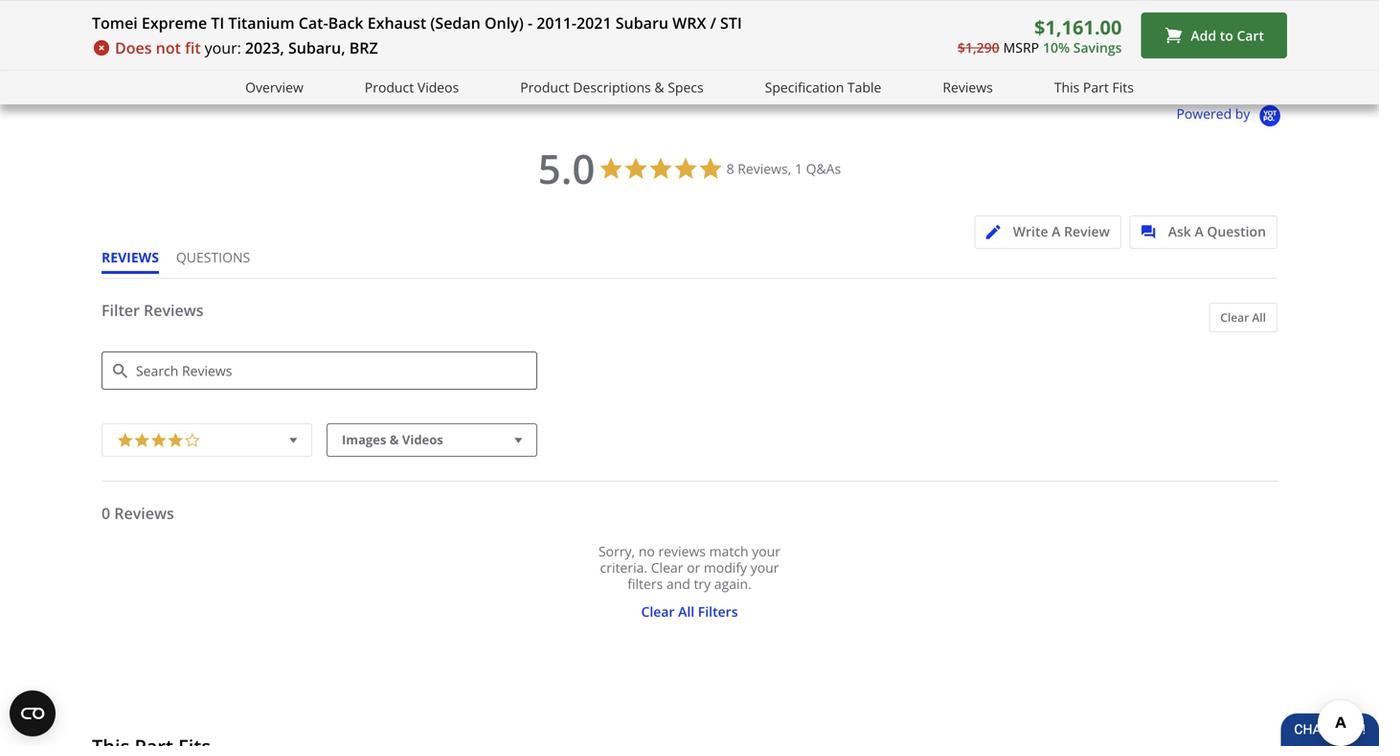Task type: vqa. For each thing, say whether or not it's contained in the screenshot.
Subispeed logo
no



Task type: describe. For each thing, give the bounding box(es) containing it.
range...
[[685, 14, 731, 32]]

review
[[1064, 222, 1110, 240]]

q&as
[[806, 159, 841, 178]]

/
[[710, 12, 716, 33]]

a for ask
[[1195, 222, 1204, 240]]

2 star image from the left
[[1104, 34, 1119, 48]]

subaru inside subaru oem oil filter - 2015-2024... link
[[327, 14, 369, 32]]

1 horizontal spatial subaru
[[616, 12, 669, 33]]

gate...
[[855, 14, 892, 32]]

msrp
[[1003, 38, 1039, 56]]

filters
[[628, 575, 663, 593]]

3 total reviews element for style
[[1245, 32, 1379, 48]]

reviews
[[658, 542, 706, 560]]

this part fits
[[1054, 78, 1134, 96]]

filters
[[698, 602, 738, 621]]

olm jdm precision led lift gate...
[[694, 14, 892, 32]]

sorry,
[[599, 542, 635, 560]]

12 total reviews element
[[878, 32, 1031, 48]]

filter reviews heading
[[102, 300, 1278, 337]]

1
[[795, 159, 803, 178]]

engine
[[228, 14, 267, 32]]

exhaust
[[368, 12, 426, 33]]

jdm inside subispeed facelift jdm style drl +... link
[[1170, 14, 1194, 32]]

$1,161.00 $1,290 msrp 10% savings
[[958, 14, 1122, 56]]

ngk laser iridium stock heat range... link
[[511, 0, 731, 32]]

valve...
[[325, 14, 365, 32]]

1 horizontal spatial &
[[654, 78, 664, 96]]

oem
[[372, 14, 400, 32]]

$1,290
[[958, 38, 1000, 56]]

product descriptions & specs link
[[520, 77, 704, 98]]

product for product videos
[[365, 78, 414, 96]]

2 oil from the left
[[403, 14, 419, 32]]

criteria.
[[600, 558, 648, 577]]

fits
[[1112, 78, 1134, 96]]

down triangle image inside rating filter field
[[285, 430, 302, 450]]

expreme
[[142, 12, 207, 33]]

5.0
[[538, 141, 595, 196]]

not
[[156, 37, 181, 58]]

subispeed
[[1061, 14, 1123, 32]]

0 vertical spatial reviews
[[943, 78, 993, 96]]

reviews link
[[943, 77, 993, 98]]

overview
[[245, 78, 303, 96]]

subispeed facelift jdm style drl +... link
[[1061, 0, 1271, 32]]

modify
[[704, 558, 747, 577]]

ngk laser iridium stock heat range...
[[511, 14, 731, 32]]

your right modify
[[751, 558, 779, 577]]

oe
[[1276, 14, 1292, 32]]

2 vertical spatial clear
[[641, 602, 675, 621]]

reviews,
[[738, 159, 791, 178]]

descriptions
[[573, 78, 651, 96]]

fumoto quick engine oil drain valve... link
[[144, 0, 365, 32]]

down triangle image inside images & videos filter field
[[510, 430, 527, 450]]

(sedan
[[430, 12, 481, 33]]

images & videos element
[[327, 423, 537, 457]]

10%
[[1043, 38, 1070, 56]]

add to cart
[[1191, 26, 1264, 44]]

precision
[[752, 14, 805, 32]]

specification
[[765, 78, 844, 96]]

1 vertical spatial clear
[[651, 558, 683, 577]]

cart
[[1237, 26, 1264, 44]]

laser
[[540, 14, 571, 32]]

write a review button
[[975, 215, 1121, 249]]

by
[[1235, 104, 1250, 122]]

videos inside field
[[402, 431, 443, 448]]

8
[[727, 159, 734, 178]]

only)
[[485, 12, 524, 33]]

powered
[[1177, 104, 1232, 122]]

empty star image
[[184, 429, 201, 449]]

questions
[[176, 248, 250, 266]]

- inside subaru oem oil filter - 2015-2024... link
[[455, 14, 459, 32]]

subaru oem oil filter - 2015-2024...
[[327, 14, 533, 32]]

drl
[[1228, 14, 1251, 32]]

tomei
[[92, 12, 138, 33]]

3 total reviews element for iridium
[[511, 32, 664, 48]]

sorry, no reviews match your criteria. clear or modify your filters and try again. clear all filters
[[599, 542, 781, 621]]

tab list containing reviews
[[102, 248, 267, 278]]

titanium
[[228, 12, 295, 33]]

(2)
[[1133, 32, 1147, 47]]

quick
[[192, 14, 225, 32]]

guar
[[1355, 14, 1379, 32]]

write a review
[[1013, 222, 1110, 240]]

product videos
[[365, 78, 459, 96]]

videos inside "link"
[[417, 78, 459, 96]]

9 total reviews element
[[327, 32, 480, 48]]

question
[[1207, 222, 1266, 240]]

again.
[[714, 575, 752, 593]]

drain
[[290, 14, 321, 32]]

this
[[1054, 78, 1080, 96]]

fumoto quick engine oil drain valve...
[[144, 14, 365, 32]]

open widget image
[[10, 691, 56, 737]]

your:
[[205, 37, 241, 58]]

1 style from the left
[[1197, 14, 1225, 32]]

back
[[328, 12, 364, 33]]

fumoto
[[144, 14, 189, 32]]

olm for olm jdm precision led lift gate...
[[694, 14, 722, 32]]



Task type: locate. For each thing, give the bounding box(es) containing it.
0 horizontal spatial product
[[365, 78, 414, 96]]

brz
[[349, 37, 378, 58]]

clear all
[[1220, 309, 1266, 325]]

2015-
[[462, 14, 495, 32]]

all inside button
[[1252, 309, 1266, 325]]

jdm right '/'
[[725, 14, 749, 32]]

0 horizontal spatial oil
[[270, 14, 286, 32]]

1 vertical spatial videos
[[402, 431, 443, 448]]

0 vertical spatial clear
[[1220, 309, 1249, 325]]

filter reviews
[[102, 300, 204, 320]]

rating element
[[102, 423, 312, 457]]

2 jdm from the left
[[1170, 14, 1194, 32]]

heat
[[654, 14, 682, 32]]

specs
[[668, 78, 704, 96]]

ask a question button
[[1130, 215, 1278, 249]]

& right images
[[390, 431, 399, 448]]

1 horizontal spatial oil
[[403, 14, 419, 32]]

1 horizontal spatial all
[[1252, 309, 1266, 325]]

overview link
[[245, 77, 303, 98]]

2 style from the left
[[1295, 14, 1323, 32]]

2023,
[[245, 37, 284, 58]]

1 horizontal spatial product
[[520, 78, 570, 96]]

dialog image
[[1141, 225, 1165, 239]]

this part fits link
[[1054, 77, 1134, 98]]

2 product from the left
[[520, 78, 570, 96]]

subispeed facelift jdm style drl +...
[[1061, 14, 1271, 32]]

0 horizontal spatial style
[[1197, 14, 1225, 32]]

product for product descriptions & specs
[[520, 78, 570, 96]]

specification table
[[765, 78, 882, 96]]

2 a from the left
[[1195, 222, 1204, 240]]

1 down triangle image from the left
[[285, 430, 302, 450]]

product inside "link"
[[365, 78, 414, 96]]

reviews inside heading
[[144, 300, 204, 320]]

subaru
[[616, 12, 669, 33], [327, 14, 369, 32]]

Search Reviews search field
[[102, 351, 537, 390]]

rain
[[1326, 14, 1352, 32]]

clear down filters
[[641, 602, 675, 621]]

reviews for 0 reviews
[[114, 503, 174, 523]]

0 horizontal spatial &
[[390, 431, 399, 448]]

product videos link
[[365, 77, 459, 98]]

0 horizontal spatial subaru
[[327, 14, 369, 32]]

table
[[848, 78, 882, 96]]

olm oe style rain guar
[[1245, 14, 1379, 32]]

1 horizontal spatial filter
[[422, 14, 452, 32]]

style left drl
[[1197, 14, 1225, 32]]

7 total reviews element
[[144, 32, 297, 48]]

1 vertical spatial all
[[678, 602, 695, 621]]

2011-
[[537, 12, 577, 33]]

fit
[[185, 37, 201, 58]]

product descriptions & specs
[[520, 78, 704, 96]]

does
[[115, 37, 152, 58]]

1 horizontal spatial star image
[[1104, 34, 1119, 48]]

subaru,
[[288, 37, 345, 58]]

down triangle image
[[285, 430, 302, 450], [510, 430, 527, 450]]

& left specs on the top of the page
[[654, 78, 664, 96]]

0
[[102, 503, 110, 523]]

a for write
[[1052, 222, 1061, 240]]

facelift
[[1126, 14, 1167, 32]]

1 horizontal spatial jdm
[[1170, 14, 1194, 32]]

0 horizontal spatial jdm
[[725, 14, 749, 32]]

0 horizontal spatial star image
[[1076, 34, 1090, 48]]

0 reviews
[[102, 503, 174, 523]]

tab list
[[102, 248, 267, 278]]

star image
[[144, 34, 158, 48], [158, 34, 172, 48], [172, 34, 187, 48], [187, 34, 201, 48], [201, 34, 215, 48], [327, 34, 342, 48], [342, 34, 356, 48], [356, 34, 370, 48], [370, 34, 385, 48], [1061, 34, 1076, 48], [1090, 34, 1104, 48], [1245, 34, 1259, 48], [117, 429, 134, 449], [134, 429, 150, 449], [150, 429, 167, 449], [167, 429, 184, 449]]

all down and
[[678, 602, 695, 621]]

jdm inside olm jdm precision led lift gate... link
[[725, 14, 749, 32]]

wrx
[[673, 12, 706, 33]]

5.0 star rating element
[[538, 141, 595, 196]]

- left laser
[[528, 12, 533, 33]]

your
[[752, 542, 781, 560], [751, 558, 779, 577]]

2024...
[[495, 14, 533, 32]]

match
[[709, 542, 749, 560]]

-
[[528, 12, 533, 33], [455, 14, 459, 32]]

2 down triangle image from the left
[[510, 430, 527, 450]]

a right write
[[1052, 222, 1061, 240]]

all
[[1252, 309, 1266, 325], [678, 602, 695, 621]]

2 3 total reviews element from the left
[[1245, 32, 1379, 48]]

(12)
[[950, 32, 970, 47]]

1 3 total reviews element from the left
[[511, 32, 664, 48]]

+...
[[1254, 14, 1271, 32]]

2 vertical spatial reviews
[[114, 503, 174, 523]]

iridium
[[575, 14, 616, 32]]

0 vertical spatial all
[[1252, 309, 1266, 325]]

1 horizontal spatial down triangle image
[[510, 430, 527, 450]]

3 total reviews element
[[511, 32, 664, 48], [1245, 32, 1379, 48]]

1 olm from the left
[[694, 14, 722, 32]]

ngk
[[511, 14, 537, 32]]

a
[[1052, 222, 1061, 240], [1195, 222, 1204, 240]]

&
[[654, 78, 664, 96], [390, 431, 399, 448]]

olm left oe
[[1245, 14, 1272, 32]]

no
[[639, 542, 655, 560]]

write no frame image
[[986, 225, 1010, 239]]

1 vertical spatial &
[[390, 431, 399, 448]]

powered by
[[1177, 104, 1254, 122]]

1 vertical spatial filter
[[102, 300, 140, 320]]

write
[[1013, 222, 1048, 240]]

your right match
[[752, 542, 781, 560]]

1 a from the left
[[1052, 222, 1061, 240]]

1 horizontal spatial 3 total reviews element
[[1245, 32, 1379, 48]]

part
[[1083, 78, 1109, 96]]

filter inside heading
[[102, 300, 140, 320]]

ask a question
[[1168, 222, 1266, 240]]

olm right heat
[[694, 14, 722, 32]]

jdm
[[725, 14, 749, 32], [1170, 14, 1194, 32]]

1 star image from the left
[[1076, 34, 1090, 48]]

1 product from the left
[[365, 78, 414, 96]]

reviews down $1,290
[[943, 78, 993, 96]]

oil
[[270, 14, 286, 32], [403, 14, 419, 32]]

reviews
[[943, 78, 993, 96], [144, 300, 204, 320], [114, 503, 174, 523]]

reviews down questions
[[144, 300, 204, 320]]

all inside sorry, no reviews match your criteria. clear or modify your filters and try again. clear all filters
[[678, 602, 695, 621]]

olm oe style rain guar link
[[1245, 0, 1379, 32]]

1 jdm from the left
[[725, 14, 749, 32]]

savings
[[1073, 38, 1122, 56]]

1 horizontal spatial a
[[1195, 222, 1204, 240]]

style right oe
[[1295, 14, 1323, 32]]

images
[[342, 431, 386, 448]]

videos right images
[[402, 431, 443, 448]]

8 reviews, 1 q&as
[[727, 159, 841, 178]]

or
[[687, 558, 700, 577]]

magnifying glass image
[[113, 364, 127, 378]]

1 horizontal spatial style
[[1295, 14, 1323, 32]]

Rating Filter field
[[102, 423, 312, 457]]

(7)
[[215, 32, 229, 47]]

1 horizontal spatial olm
[[1245, 14, 1272, 32]]

product
[[365, 78, 414, 96], [520, 78, 570, 96]]

clear down the question
[[1220, 309, 1249, 325]]

2 total reviews element
[[1061, 32, 1215, 48]]

product down the brz
[[365, 78, 414, 96]]

0 horizontal spatial all
[[678, 602, 695, 621]]

1 oil from the left
[[270, 14, 286, 32]]

0 horizontal spatial filter
[[102, 300, 140, 320]]

powered by link
[[1177, 104, 1287, 128]]

all down the question
[[1252, 309, 1266, 325]]

- left 2015-
[[455, 14, 459, 32]]

a right ask
[[1195, 222, 1204, 240]]

$1,161.00
[[1034, 14, 1122, 40]]

product down laser
[[520, 78, 570, 96]]

0 vertical spatial filter
[[422, 14, 452, 32]]

1 horizontal spatial -
[[528, 12, 533, 33]]

jdm right the facelift
[[1170, 14, 1194, 32]]

tomei expreme ti titanium cat-back exhaust (sedan only) - 2011-2021 subaru wrx / sti
[[92, 12, 742, 33]]

videos down 9 total reviews element
[[417, 78, 459, 96]]

0 horizontal spatial olm
[[694, 14, 722, 32]]

clear left or
[[651, 558, 683, 577]]

ti
[[211, 12, 224, 33]]

star image
[[1076, 34, 1090, 48], [1104, 34, 1119, 48]]

0 vertical spatial videos
[[417, 78, 459, 96]]

clear inside clear all button
[[1220, 309, 1249, 325]]

subaru oem oil filter - 2015-2024... link
[[327, 0, 533, 32]]

stock
[[620, 14, 651, 32]]

olm for olm oe style rain guar
[[1245, 14, 1272, 32]]

2 olm from the left
[[1245, 14, 1272, 32]]

1 vertical spatial reviews
[[144, 300, 204, 320]]

images & videos
[[342, 431, 443, 448]]

& inside field
[[390, 431, 399, 448]]

0 vertical spatial &
[[654, 78, 664, 96]]

specification table link
[[765, 77, 882, 98]]

Images & Videos Filter field
[[327, 423, 537, 457]]

reviews right 0
[[114, 503, 174, 523]]

does not fit your: 2023, subaru, brz
[[115, 37, 378, 58]]

ask
[[1168, 222, 1191, 240]]

clear all filters link
[[635, 602, 745, 621]]

0 horizontal spatial down triangle image
[[285, 430, 302, 450]]

0 horizontal spatial -
[[455, 14, 459, 32]]

reviews for filter reviews
[[144, 300, 204, 320]]

0 horizontal spatial 3 total reviews element
[[511, 32, 664, 48]]

clear
[[1220, 309, 1249, 325], [651, 558, 683, 577], [641, 602, 675, 621]]

0 horizontal spatial a
[[1052, 222, 1061, 240]]

try
[[694, 575, 711, 593]]



